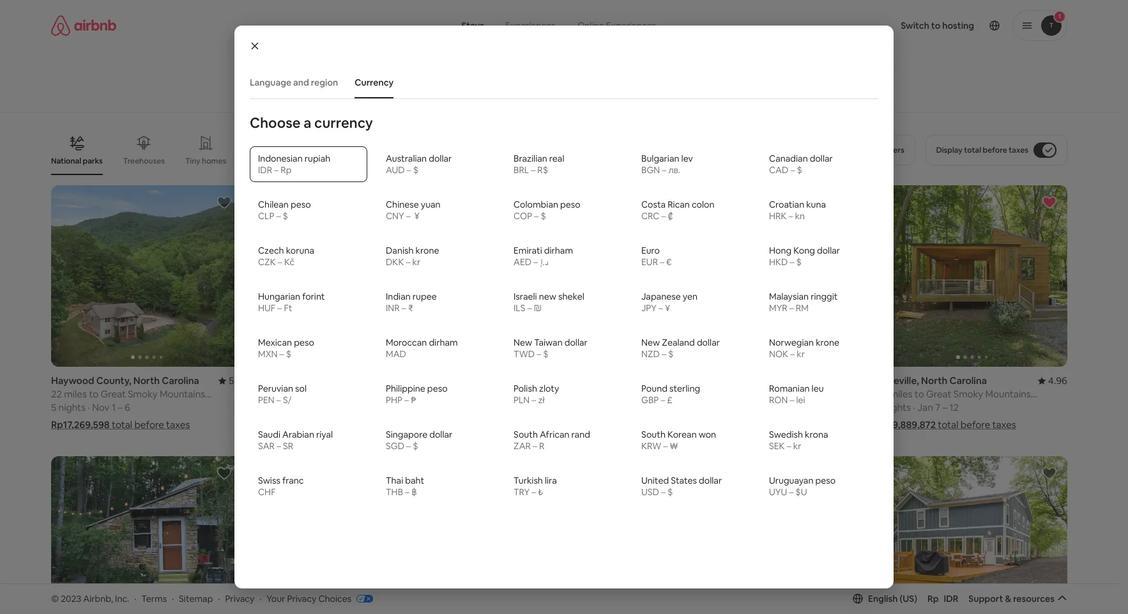 Task type: describe. For each thing, give the bounding box(es) containing it.
remove from wishlist: asheville, north carolina image
[[1042, 195, 1057, 210]]

$ inside the australian dollar aud – $
[[413, 164, 419, 176]]

rupiah
[[305, 153, 331, 164]]

nights for 43 miles to great smoky mountains national park
[[265, 401, 292, 413]]

– inside japanese yen jpy – ¥
[[659, 302, 663, 314]]

ils
[[514, 302, 526, 314]]

– inside costa rican colon crc – ₡
[[662, 210, 666, 222]]

– inside swedish krona sek – kr
[[787, 440, 791, 452]]

5 for haywood county, north carolina 22 miles to great smoky mountains national park
[[51, 401, 56, 413]]

add to wishlist: columbia, south carolina image
[[629, 466, 645, 481]]

languages dialog
[[235, 26, 894, 588]]

· right terms
[[172, 593, 174, 604]]

national inside columbia, south carolina 17 miles to congaree national park 5 nights rp11,661,518 total before taxes
[[764, 388, 800, 400]]

– inside the indonesian rupiah idr – rp
[[274, 164, 279, 176]]

north for asheville, north carolina 43 miles to great smoky mountains national park
[[302, 374, 329, 387]]

baht
[[405, 475, 424, 486]]

– inside mexican peso mxn – $
[[280, 348, 284, 360]]

terms link
[[141, 593, 167, 604]]

· inside 5 nights · jan 7 – 12 rp19,889,872 total before taxes
[[913, 401, 916, 413]]

currency
[[355, 77, 394, 88]]

taxes inside the 5 nights rp35,874,326 total before taxes
[[374, 419, 398, 431]]

english (us) button
[[853, 593, 918, 604]]

£
[[667, 394, 673, 406]]

romanian
[[769, 383, 810, 394]]

nights for 48 miles to great smoky mountains national park
[[884, 401, 911, 413]]

– inside 5 nights · nov 1 – 6 rp17,269,598 total before taxes
[[118, 401, 123, 413]]

kitchens
[[272, 156, 302, 166]]

$ inside new taiwan dollar twd – $
[[543, 348, 549, 360]]

mountains for 43 miles to great smoky mountains national park
[[366, 388, 412, 400]]

turkish lira try – ₺
[[514, 475, 557, 498]]

4.99 out of 5 average rating image
[[625, 374, 655, 387]]

$ inside new zealand dollar nzd – $
[[668, 348, 674, 360]]

south inside west columbia, south carolina 23 miles to congaree national park dec 4 – 9 rp23,431,911 total before taxes
[[537, 374, 564, 387]]

s/
[[283, 394, 292, 406]]

great for 48
[[926, 388, 952, 400]]

taxes inside 5 nights · jan 7 – 12 rp19,889,872 total before taxes
[[993, 419, 1016, 431]]

pln
[[514, 394, 530, 406]]

4.96 out of 5 average rating image
[[1038, 374, 1068, 387]]

emirati dirham aed – ﺩ.ﺇ
[[514, 245, 573, 268]]

taxes inside west columbia, south carolina 23 miles to congaree national park dec 4 – 9 rp23,431,911 total before taxes
[[577, 419, 601, 431]]

$ inside hong kong dollar hkd – $
[[797, 256, 802, 268]]

php
[[386, 394, 403, 406]]

colon
[[692, 199, 715, 210]]

brl
[[514, 164, 529, 176]]

profile element
[[687, 0, 1068, 51]]

– inside hong kong dollar hkd – $
[[790, 256, 795, 268]]

national inside the asheville, north carolina 48 miles to great smoky mountains national park
[[877, 400, 913, 412]]

carolina for columbia, south carolina 17 miles to congaree national park 5 nights rp11,661,518 total before taxes
[[747, 374, 784, 387]]

australian
[[386, 153, 427, 164]]

columbia, inside columbia, south carolina 17 miles to congaree national park 5 nights rp11,661,518 total before taxes
[[670, 374, 716, 387]]

kn
[[795, 210, 805, 222]]

canadian
[[769, 153, 808, 164]]

carolina inside west columbia, south carolina 23 miles to congaree national park dec 4 – 9 rp23,431,911 total before taxes
[[566, 374, 603, 387]]

english
[[868, 593, 898, 604]]

israeli
[[514, 291, 537, 302]]

4.99
[[636, 374, 655, 387]]

23
[[464, 388, 475, 400]]

to for 17
[[706, 388, 716, 400]]

smoky for 43
[[335, 388, 364, 400]]

inc.
[[115, 593, 129, 604]]

– inside indian rupee inr – ₹
[[402, 302, 406, 314]]

group containing national parks
[[51, 125, 849, 175]]

– inside 5 nights · jan 7 – 12 rp19,889,872 total before taxes
[[943, 401, 948, 413]]

dollar inside the canadian dollar cad – $
[[810, 153, 833, 164]]

– inside the australian dollar aud – $
[[407, 164, 411, 176]]

terms
[[141, 593, 167, 604]]

lira
[[545, 475, 557, 486]]

add to wishlist: horse shoe, north carolina image
[[217, 466, 232, 481]]

– inside south korean won krw – ₩
[[663, 440, 668, 452]]

uyu
[[769, 486, 787, 498]]

brazilian
[[514, 153, 547, 164]]

1 privacy from the left
[[225, 593, 254, 604]]

what can we help you find? tab list
[[451, 13, 566, 38]]

saudi arabian riyal sar – sr
[[258, 429, 333, 452]]

new for twd
[[514, 337, 532, 348]]

– inside danish krone dkk – kr
[[406, 256, 411, 268]]

2 experiences from the left
[[606, 20, 656, 31]]

dollar inside new zealand dollar nzd – $
[[697, 337, 720, 348]]

experiences inside button
[[505, 20, 556, 31]]

chef's
[[247, 156, 270, 166]]

united
[[642, 475, 669, 486]]

language
[[250, 77, 291, 88]]

uruguayan
[[769, 475, 814, 486]]

great for 43
[[307, 388, 332, 400]]

1 vertical spatial idr
[[944, 593, 959, 604]]

treehouses
[[123, 156, 165, 166]]

danish krone dkk – kr
[[386, 245, 439, 268]]

peso for chilean peso clp – $
[[291, 199, 311, 210]]

· inside 5 nights · nov 1 – 6 rp17,269,598 total before taxes
[[88, 401, 90, 413]]

before inside the 5 nights rp35,874,326 total before taxes
[[342, 419, 372, 431]]

your privacy choices
[[267, 593, 352, 604]]

smoky for 48
[[954, 388, 984, 400]]

– inside the canadian dollar cad – $
[[791, 164, 795, 176]]

¥
[[665, 302, 670, 314]]

uruguayan peso uyu – $u
[[769, 475, 836, 498]]

shekel
[[558, 291, 585, 302]]

display
[[937, 145, 963, 155]]

park inside asheville, north carolina 43 miles to great smoky mountains national park
[[296, 400, 315, 412]]

add to wishlist: asheville, north carolina image
[[423, 195, 438, 210]]

– inside chinese yuan cny – ￥
[[406, 210, 411, 222]]

лв.
[[669, 164, 681, 176]]

5 nights · nov 1 – 6 rp17,269,598 total before taxes
[[51, 401, 190, 431]]

2 privacy from the left
[[287, 593, 317, 604]]

sek
[[769, 440, 785, 452]]

$ inside the singapore dollar sgd – $
[[413, 440, 418, 452]]

congaree inside columbia, south carolina 17 miles to congaree national park 5 nights rp11,661,518 total before taxes
[[718, 388, 762, 400]]

amazing
[[491, 156, 523, 166]]

before inside west columbia, south carolina 23 miles to congaree national park dec 4 – 9 rp23,431,911 total before taxes
[[545, 419, 575, 431]]

$ inside united states dollar usd – $
[[668, 486, 673, 498]]

myr
[[769, 302, 788, 314]]

park inside haywood county, north carolina 22 miles to great smoky mountains national park
[[90, 400, 109, 412]]

new taiwan dollar twd – $
[[514, 337, 588, 360]]

idr inside the indonesian rupiah idr – rp
[[258, 164, 272, 176]]

taxes inside button
[[1009, 145, 1029, 155]]

eur
[[642, 256, 658, 268]]

tiny
[[185, 156, 200, 166]]

columbia, inside west columbia, south carolina 23 miles to congaree national park dec 4 – 9 rp23,431,911 total before taxes
[[489, 374, 535, 387]]

– inside euro eur – €
[[660, 256, 665, 268]]

miles inside west columbia, south carolina 23 miles to congaree national park dec 4 – 9 rp23,431,911 total before taxes
[[477, 388, 500, 400]]

– inside emirati dirham aed – ﺩ.ﺇ
[[534, 256, 538, 268]]

remove from wishlist: west columbia, south carolina image
[[629, 195, 645, 210]]

to inside west columbia, south carolina 23 miles to congaree national park dec 4 – 9 rp23,431,911 total before taxes
[[502, 388, 511, 400]]

colombian peso cop – $
[[514, 199, 581, 222]]

4.98 out of 5 average rating image
[[419, 374, 449, 387]]

national inside haywood county, north carolina 22 miles to great smoky mountains national park
[[51, 400, 87, 412]]

· right 'inc.'
[[134, 593, 136, 604]]

– inside malaysian ringgit myr – rm
[[790, 302, 794, 314]]

norwegian
[[769, 337, 814, 348]]

chef's kitchens
[[247, 156, 302, 166]]

– inside saudi arabian riyal sar – sr
[[277, 440, 281, 452]]

before inside columbia, south carolina 17 miles to congaree national park 5 nights rp11,661,518 total before taxes
[[751, 419, 780, 431]]

choices
[[318, 593, 352, 604]]

thai
[[386, 475, 403, 486]]

support & resources button
[[969, 593, 1068, 604]]

sar
[[258, 440, 275, 452]]

sitemap
[[179, 593, 213, 604]]

terms · sitemap · privacy
[[141, 593, 254, 604]]

– inside new zealand dollar nzd – $
[[662, 348, 666, 360]]

hkd
[[769, 256, 788, 268]]

before inside 5 nights · nov 1 – 6 rp17,269,598 total before taxes
[[134, 419, 164, 431]]

48
[[877, 388, 888, 400]]

columbia, south carolina 17 miles to congaree national park 5 nights rp11,661,518 total before taxes
[[670, 374, 821, 431]]

dollar inside united states dollar usd – $
[[699, 475, 722, 486]]

12
[[950, 401, 959, 413]]

dirham for moroccan dirham mad
[[429, 337, 458, 348]]

– inside united states dollar usd – $
[[661, 486, 666, 498]]

dollar inside new taiwan dollar twd – $
[[565, 337, 588, 348]]

west columbia, south carolina 23 miles to congaree national park dec 4 – 9 rp23,431,911 total before taxes
[[464, 374, 617, 431]]

to for 43
[[295, 388, 305, 400]]

(us)
[[900, 593, 918, 604]]

– inside brazilian real brl – r$
[[531, 164, 536, 176]]

philippine peso php – ₱
[[386, 383, 448, 406]]

asheville, for 43
[[258, 374, 300, 387]]

choose a currency
[[250, 114, 373, 132]]

kr for sek – kr
[[793, 440, 802, 452]]

national left parks
[[51, 156, 81, 166]]

total inside 5 nights · jan 7 – 12 rp19,889,872 total before taxes
[[938, 419, 959, 431]]

mansions
[[436, 156, 470, 166]]

swedish
[[769, 429, 803, 440]]

total inside the 5 nights rp35,874,326 total before taxes
[[320, 419, 340, 431]]

5 nights rp35,874,326 total before taxes
[[258, 401, 398, 431]]

– inside peruvian sol pen – s/
[[277, 394, 281, 406]]

– inside polish zloty pln – zł
[[532, 394, 536, 406]]

peso for colombian peso cop – $
[[560, 199, 581, 210]]

₹
[[408, 302, 413, 314]]

korean
[[668, 429, 697, 440]]

· left privacy link on the bottom
[[218, 593, 220, 604]]

romanian leu ron – lei
[[769, 383, 824, 406]]

online experiences
[[578, 20, 656, 31]]

– inside philippine peso php – ₱
[[405, 394, 409, 406]]

￥
[[413, 210, 422, 222]]

$ inside mexican peso mxn – $
[[286, 348, 291, 360]]

emirati
[[514, 245, 542, 256]]

to inside haywood county, north carolina 22 miles to great smoky mountains national park
[[89, 388, 98, 400]]

· left your
[[260, 593, 262, 604]]

– inside hungarian forint huf – ft
[[278, 302, 282, 314]]

total inside 5 nights · nov 1 – 6 rp17,269,598 total before taxes
[[112, 419, 132, 431]]

language and region
[[250, 77, 338, 88]]

ringgit
[[811, 291, 838, 302]]

your
[[267, 593, 285, 604]]

– inside south african rand zar – r
[[533, 440, 537, 452]]

kong
[[794, 245, 815, 256]]

asheville, north carolina 43 miles to great smoky mountains national park
[[258, 374, 412, 412]]

rp17,269,598
[[51, 419, 110, 431]]

– inside turkish lira try – ₺
[[532, 486, 536, 498]]

national inside west columbia, south carolina 23 miles to congaree national park dec 4 – 9 rp23,431,911 total before taxes
[[559, 388, 595, 400]]

– inside west columbia, south carolina 23 miles to congaree national park dec 4 – 9 rp23,431,911 total before taxes
[[533, 401, 537, 413]]

rupee
[[413, 291, 437, 302]]



Task type: locate. For each thing, give the bounding box(es) containing it.
2 vertical spatial kr
[[793, 440, 802, 452]]

euro eur – €
[[642, 245, 672, 268]]

lev
[[681, 153, 693, 164]]

– inside 'colombian peso cop – $'
[[534, 210, 539, 222]]

5 miles from the left
[[890, 388, 913, 400]]

brazilian real brl – r$
[[514, 153, 565, 176]]

carolina inside haywood county, north carolina 22 miles to great smoky mountains national park
[[162, 374, 199, 387]]

4.98
[[429, 374, 449, 387]]

nights inside columbia, south carolina 17 miles to congaree national park 5 nights rp11,661,518 total before taxes
[[678, 401, 705, 413]]

1 vertical spatial kr
[[797, 348, 805, 360]]

– left kč
[[278, 256, 282, 268]]

peso right mexican at the bottom of page
[[294, 337, 314, 348]]

$ inside chilean peso clp – $
[[283, 210, 288, 222]]

1 horizontal spatial krone
[[816, 337, 840, 348]]

– inside czech koruna czk – kč
[[278, 256, 282, 268]]

1 horizontal spatial north
[[302, 374, 329, 387]]

– inside new taiwan dollar twd – $
[[537, 348, 541, 360]]

new left taiwan
[[514, 337, 532, 348]]

1 vertical spatial krone
[[816, 337, 840, 348]]

krone inside norwegian krone nok – kr
[[816, 337, 840, 348]]

tab list inside "choose a language and currency" element
[[243, 67, 879, 98]]

1 congaree from the left
[[513, 388, 557, 400]]

malaysian ringgit myr – rm
[[769, 291, 838, 314]]

0 horizontal spatial experiences
[[505, 20, 556, 31]]

– inside the singapore dollar sgd – $
[[406, 440, 411, 452]]

9
[[539, 401, 545, 413]]

taxes inside 5 nights · nov 1 – 6 rp17,269,598 total before taxes
[[166, 419, 190, 431]]

indian rupee inr – ₹
[[386, 291, 437, 314]]

hong kong dollar hkd – $
[[769, 245, 840, 268]]

mountains inside asheville, north carolina 43 miles to great smoky mountains national park
[[366, 388, 412, 400]]

2 horizontal spatial smoky
[[954, 388, 984, 400]]

great inside asheville, north carolina 43 miles to great smoky mountains national park
[[307, 388, 332, 400]]

privacy right your
[[287, 593, 317, 604]]

0 horizontal spatial dirham
[[429, 337, 458, 348]]

national right the zł
[[559, 388, 595, 400]]

3 miles from the left
[[477, 388, 500, 400]]

total inside west columbia, south carolina 23 miles to congaree national park dec 4 – 9 rp23,431,911 total before taxes
[[523, 419, 543, 431]]

north right county,
[[133, 374, 160, 387]]

$ right nzd
[[668, 348, 674, 360]]

nights inside the 5 nights rp35,874,326 total before taxes
[[265, 401, 292, 413]]

5 to from the left
[[915, 388, 924, 400]]

– right 1
[[118, 401, 123, 413]]

rp19,889,872
[[877, 419, 936, 431]]

lakefront
[[804, 156, 839, 166]]

asheville, inside asheville, north carolina 43 miles to great smoky mountains national park
[[258, 374, 300, 387]]

–
[[274, 164, 279, 176], [407, 164, 411, 176], [531, 164, 536, 176], [662, 164, 667, 176], [791, 164, 795, 176], [276, 210, 281, 222], [406, 210, 411, 222], [534, 210, 539, 222], [662, 210, 666, 222], [789, 210, 793, 222], [278, 256, 282, 268], [406, 256, 411, 268], [534, 256, 538, 268], [660, 256, 665, 268], [790, 256, 795, 268], [278, 302, 282, 314], [402, 302, 406, 314], [527, 302, 532, 314], [659, 302, 663, 314], [790, 302, 794, 314], [280, 348, 284, 360], [537, 348, 541, 360], [662, 348, 666, 360], [791, 348, 795, 360], [277, 394, 281, 406], [405, 394, 409, 406], [532, 394, 536, 406], [661, 394, 665, 406], [790, 394, 795, 406], [118, 401, 123, 413], [533, 401, 537, 413], [943, 401, 948, 413], [277, 440, 281, 452], [406, 440, 411, 452], [533, 440, 537, 452], [663, 440, 668, 452], [787, 440, 791, 452], [405, 486, 410, 498], [532, 486, 536, 498], [661, 486, 666, 498], [789, 486, 794, 498]]

1 smoky from the left
[[128, 388, 158, 400]]

to inside asheville, north carolina 43 miles to great smoky mountains national park
[[295, 388, 305, 400]]

dirham right emirati
[[544, 245, 573, 256]]

– inside "israeli new shekel ils – ₪"
[[527, 302, 532, 314]]

parks
[[83, 156, 103, 166]]

national inside asheville, north carolina 43 miles to great smoky mountains national park
[[258, 400, 294, 412]]

polish
[[514, 383, 537, 394]]

$ right sgd
[[413, 440, 418, 452]]

total down asheville, north carolina 43 miles to great smoky mountains national park
[[320, 419, 340, 431]]

2 nights from the left
[[265, 401, 292, 413]]

1 horizontal spatial new
[[642, 337, 660, 348]]

0 horizontal spatial rp
[[281, 164, 292, 176]]

2 great from the left
[[307, 388, 332, 400]]

0 horizontal spatial new
[[514, 337, 532, 348]]

columbia,
[[489, 374, 535, 387], [670, 374, 716, 387]]

add to wishlist: canton, north carolina image
[[423, 466, 438, 481]]

cny
[[386, 210, 404, 222]]

5 down 22
[[51, 401, 56, 413]]

great up 1
[[101, 388, 126, 400]]

japanese
[[642, 291, 681, 302]]

5 inside columbia, south carolina 17 miles to congaree national park 5 nights rp11,661,518 total before taxes
[[670, 401, 676, 413]]

2 new from the left
[[642, 337, 660, 348]]

north inside asheville, north carolina 43 miles to great smoky mountains national park
[[302, 374, 329, 387]]

miles inside asheville, north carolina 43 miles to great smoky mountains national park
[[271, 388, 293, 400]]

1 carolina from the left
[[162, 374, 199, 387]]

Where field
[[309, 72, 476, 84]]

4 5 from the left
[[877, 401, 882, 413]]

6
[[125, 401, 130, 413]]

national up rp19,889,872
[[877, 400, 913, 412]]

1 5 from the left
[[51, 401, 56, 413]]

zar
[[514, 440, 531, 452]]

national parks
[[51, 156, 103, 166]]

0 vertical spatial idr
[[258, 164, 272, 176]]

swedish krona sek – kr
[[769, 429, 828, 452]]

– right twd
[[537, 348, 541, 360]]

park right ron
[[802, 388, 821, 400]]

add to wishlist: blythewood, south carolina image
[[1042, 466, 1057, 481]]

choose a language and currency element
[[242, 67, 886, 520]]

tiny homes
[[185, 156, 226, 166]]

jpy
[[642, 302, 657, 314]]

2 carolina from the left
[[331, 374, 368, 387]]

dirham inside moroccan dirham mad
[[429, 337, 458, 348]]

mountains for 48 miles to great smoky mountains national park
[[986, 388, 1031, 400]]

rp11,661,518
[[670, 419, 726, 431]]

1 nights from the left
[[58, 401, 86, 413]]

smoky up 6
[[128, 388, 158, 400]]

0 horizontal spatial great
[[101, 388, 126, 400]]

4 to from the left
[[706, 388, 716, 400]]

columbia, up 17
[[670, 374, 716, 387]]

experiences
[[505, 20, 556, 31], [606, 20, 656, 31]]

miles right 48
[[890, 388, 913, 400]]

rp inside the indonesian rupiah idr – rp
[[281, 164, 292, 176]]

kr for nok – kr
[[797, 348, 805, 360]]

4 nights from the left
[[884, 401, 911, 413]]

experiences right stays
[[505, 20, 556, 31]]

total down 4
[[523, 419, 543, 431]]

0 vertical spatial krone
[[416, 245, 439, 256]]

3 carolina from the left
[[566, 374, 603, 387]]

dollar right singapore
[[430, 429, 453, 440]]

african
[[540, 429, 570, 440]]

south left r
[[514, 429, 538, 440]]

ron
[[769, 394, 788, 406]]

new zealand dollar nzd – $
[[642, 337, 720, 360]]

1 horizontal spatial idr
[[944, 593, 959, 604]]

peso inside 'colombian peso cop – $'
[[560, 199, 581, 210]]

1 columbia, from the left
[[489, 374, 535, 387]]

great
[[101, 388, 126, 400], [307, 388, 332, 400], [926, 388, 952, 400]]

– left ₪
[[527, 302, 532, 314]]

riyal
[[316, 429, 333, 440]]

2 to from the left
[[295, 388, 305, 400]]

1 horizontal spatial privacy
[[287, 593, 317, 604]]

online experiences link
[[566, 13, 668, 38]]

asheville, up 48
[[877, 374, 919, 387]]

– left ﺩ.ﺇ
[[534, 256, 538, 268]]

beachfront
[[678, 156, 719, 166]]

2 horizontal spatial mountains
[[986, 388, 1031, 400]]

canadian dollar cad – $
[[769, 153, 833, 176]]

taiwan
[[534, 337, 563, 348]]

– right aud
[[407, 164, 411, 176]]

1 experiences from the left
[[505, 20, 556, 31]]

2 horizontal spatial great
[[926, 388, 952, 400]]

5 for asheville, north carolina 43 miles to great smoky mountains national park
[[258, 401, 263, 413]]

– left 9 at bottom
[[533, 401, 537, 413]]

– left ₱
[[405, 394, 409, 406]]

before inside button
[[983, 145, 1007, 155]]

– inside chilean peso clp – $
[[276, 210, 281, 222]]

chilean peso clp – $
[[258, 199, 311, 222]]

5 for asheville, north carolina 48 miles to great smoky mountains national park
[[877, 401, 882, 413]]

czech koruna czk – kč
[[258, 245, 314, 268]]

4 carolina from the left
[[747, 374, 784, 387]]

great up 7
[[926, 388, 952, 400]]

1 new from the left
[[514, 337, 532, 348]]

aed
[[514, 256, 532, 268]]

sol
[[295, 383, 307, 394]]

danish
[[386, 245, 414, 256]]

park inside columbia, south carolina 17 miles to congaree national park 5 nights rp11,661,518 total before taxes
[[802, 388, 821, 400]]

costa
[[642, 199, 666, 210]]

singapore dollar sgd – $
[[386, 429, 453, 452]]

to right s/ in the left bottom of the page
[[295, 388, 305, 400]]

tab list containing language and region
[[243, 67, 879, 98]]

to up nov
[[89, 388, 98, 400]]

dollar right australian on the left top of the page
[[429, 153, 452, 164]]

croatian
[[769, 199, 805, 210]]

dirham inside emirati dirham aed – ﺩ.ﺇ
[[544, 245, 573, 256]]

philippine
[[386, 383, 425, 394]]

miles for 43
[[271, 388, 293, 400]]

· left nov
[[88, 401, 90, 413]]

2 columbia, from the left
[[670, 374, 716, 387]]

try
[[514, 486, 530, 498]]

miles right 17
[[682, 388, 704, 400]]

– left ￥
[[406, 210, 411, 222]]

4
[[525, 401, 530, 413]]

peso for uruguayan peso uyu – $u
[[816, 475, 836, 486]]

north inside the asheville, north carolina 48 miles to great smoky mountains national park
[[921, 374, 948, 387]]

park inside west columbia, south carolina 23 miles to congaree national park dec 4 – 9 rp23,431,911 total before taxes
[[598, 388, 617, 400]]

dollar inside the singapore dollar sgd – $
[[430, 429, 453, 440]]

– left £
[[661, 394, 665, 406]]

haywood county, north carolina 22 miles to great smoky mountains national park
[[51, 374, 205, 412]]

united states dollar usd – $
[[642, 475, 722, 498]]

1 miles from the left
[[64, 388, 87, 400]]

carolina inside asheville, north carolina 43 miles to great smoky mountains national park
[[331, 374, 368, 387]]

yuan
[[421, 199, 441, 210]]

1 horizontal spatial dirham
[[544, 245, 573, 256]]

– inside uruguayan peso uyu – $u
[[789, 486, 794, 498]]

$ inside 'colombian peso cop – $'
[[541, 210, 546, 222]]

– right mxn
[[280, 348, 284, 360]]

5 down the 43
[[258, 401, 263, 413]]

– left 'rm'
[[790, 302, 794, 314]]

– right sek
[[787, 440, 791, 452]]

43
[[258, 388, 268, 400]]

south right the sterling
[[718, 374, 745, 387]]

2 smoky from the left
[[335, 388, 364, 400]]

total inside columbia, south carolina 17 miles to congaree national park 5 nights rp11,661,518 total before taxes
[[728, 419, 748, 431]]

5 down 17
[[670, 401, 676, 413]]

total inside button
[[964, 145, 981, 155]]

saudi
[[258, 429, 281, 440]]

carolina for asheville, north carolina 48 miles to great smoky mountains national park
[[950, 374, 987, 387]]

dollar inside hong kong dollar hkd – $
[[817, 245, 840, 256]]

1
[[112, 401, 116, 413]]

5 inside 5 nights · jan 7 – 12 rp19,889,872 total before taxes
[[877, 401, 882, 413]]

$ right hkd
[[797, 256, 802, 268]]

– left sr
[[277, 440, 281, 452]]

3 smoky from the left
[[954, 388, 984, 400]]

new inside new zealand dollar nzd – $
[[642, 337, 660, 348]]

euro
[[642, 245, 660, 256]]

north up the 5 nights rp35,874,326 total before taxes at left
[[302, 374, 329, 387]]

– right nzd
[[662, 348, 666, 360]]

– right hkd
[[790, 256, 795, 268]]

– right usd
[[661, 486, 666, 498]]

3 great from the left
[[926, 388, 952, 400]]

1 asheville, from the left
[[258, 374, 300, 387]]

0 vertical spatial kr
[[413, 256, 421, 268]]

park inside the asheville, north carolina 48 miles to great smoky mountains national park
[[915, 400, 934, 412]]

sterling
[[670, 383, 700, 394]]

total down 6
[[112, 419, 132, 431]]

smoky
[[128, 388, 158, 400], [335, 388, 364, 400], [954, 388, 984, 400]]

tab list
[[243, 67, 879, 98]]

south inside south african rand zar – r
[[514, 429, 538, 440]]

1 vertical spatial dirham
[[429, 337, 458, 348]]

3 mountains from the left
[[986, 388, 1031, 400]]

nights
[[58, 401, 86, 413], [265, 401, 292, 413], [678, 401, 705, 413], [884, 401, 911, 413]]

arabian
[[282, 429, 314, 440]]

– left $u
[[789, 486, 794, 498]]

– right nok
[[791, 348, 795, 360]]

1 horizontal spatial great
[[307, 388, 332, 400]]

national
[[51, 156, 81, 166], [559, 388, 595, 400], [764, 388, 800, 400], [51, 400, 87, 412], [258, 400, 294, 412], [877, 400, 913, 412]]

total down 12
[[938, 419, 959, 431]]

1 vertical spatial rp
[[928, 593, 939, 604]]

peruvian sol pen – s/
[[258, 383, 307, 406]]

hrk
[[769, 210, 787, 222]]

– left the zł
[[532, 394, 536, 406]]

0 horizontal spatial congaree
[[513, 388, 557, 400]]

haywood
[[51, 374, 94, 387]]

kr for dkk – kr
[[413, 256, 421, 268]]

2 horizontal spatial north
[[921, 374, 948, 387]]

north for asheville, north carolina 48 miles to great smoky mountains national park
[[921, 374, 948, 387]]

5 down 48
[[877, 401, 882, 413]]

nights up rp17,269,598
[[58, 401, 86, 413]]

dirham for emirati dirham aed – ﺩ.ﺇ
[[544, 245, 573, 256]]

krone for norwegian krone nok – kr
[[816, 337, 840, 348]]

carolina right zloty
[[566, 374, 603, 387]]

bulgarian
[[642, 153, 680, 164]]

dollar right canadian
[[810, 153, 833, 164]]

and
[[293, 77, 309, 88]]

zł
[[538, 394, 545, 406]]

total right won
[[728, 419, 748, 431]]

asheville, for 48
[[877, 374, 919, 387]]

1 great from the left
[[101, 388, 126, 400]]

peso right $u
[[816, 475, 836, 486]]

1 horizontal spatial smoky
[[335, 388, 364, 400]]

miles for 17
[[682, 388, 704, 400]]

krone right the danish
[[416, 245, 439, 256]]

krw
[[642, 440, 661, 452]]

miles inside haywood county, north carolina 22 miles to great smoky mountains national park
[[64, 388, 87, 400]]

0 horizontal spatial smoky
[[128, 388, 158, 400]]

r$
[[538, 164, 548, 176]]

peso inside philippine peso php – ₱
[[427, 383, 448, 394]]

– left ฿
[[405, 486, 410, 498]]

1 mountains from the left
[[160, 388, 205, 400]]

dollar right kong
[[817, 245, 840, 256]]

crc
[[642, 210, 660, 222]]

0 vertical spatial rp
[[281, 164, 292, 176]]

5 inside the 5 nights rp35,874,326 total before taxes
[[258, 401, 263, 413]]

peso inside mexican peso mxn – $
[[294, 337, 314, 348]]

ﺩ.ﺇ
[[540, 256, 548, 268]]

peso for mexican peso mxn – $
[[294, 337, 314, 348]]

dollar right taiwan
[[565, 337, 588, 348]]

before
[[983, 145, 1007, 155], [134, 419, 164, 431], [342, 419, 372, 431], [545, 419, 575, 431], [751, 419, 780, 431], [961, 419, 991, 431]]

hong
[[769, 245, 792, 256]]

smoky inside asheville, north carolina 43 miles to great smoky mountains national park
[[335, 388, 364, 400]]

to up dec
[[502, 388, 511, 400]]

3 to from the left
[[502, 388, 511, 400]]

2 5 from the left
[[258, 401, 263, 413]]

– inside thai baht thb – ฿
[[405, 486, 410, 498]]

– inside croatian kuna hrk – kn
[[789, 210, 793, 222]]

2 congaree from the left
[[718, 388, 762, 400]]

miles down haywood
[[64, 388, 87, 400]]

– left s/ in the left bottom of the page
[[277, 394, 281, 406]]

$ inside the canadian dollar cad – $
[[797, 164, 802, 176]]

1 horizontal spatial congaree
[[718, 388, 762, 400]]

0 horizontal spatial privacy
[[225, 593, 254, 604]]

south up the zł
[[537, 374, 564, 387]]

park left 7
[[915, 400, 934, 412]]

miles right the 43
[[271, 388, 293, 400]]

– left €
[[660, 256, 665, 268]]

0 horizontal spatial asheville,
[[258, 374, 300, 387]]

2 mountains from the left
[[366, 388, 412, 400]]

peso inside uruguayan peso uyu – $u
[[816, 475, 836, 486]]

carolina left 5.0 out of 5 average rating icon
[[162, 374, 199, 387]]

2 asheville, from the left
[[877, 374, 919, 387]]

leu
[[812, 383, 824, 394]]

0 vertical spatial dirham
[[544, 245, 573, 256]]

smoky up the 5 nights rp35,874,326 total before taxes at left
[[335, 388, 364, 400]]

1 to from the left
[[89, 388, 98, 400]]

kr right nok
[[797, 348, 805, 360]]

3 north from the left
[[921, 374, 948, 387]]

new for nzd
[[642, 337, 660, 348]]

dollar inside the australian dollar aud – $
[[429, 153, 452, 164]]

2 north from the left
[[302, 374, 329, 387]]

4 miles from the left
[[682, 388, 704, 400]]

congaree inside west columbia, south carolina 23 miles to congaree national park dec 4 – 9 rp23,431,911 total before taxes
[[513, 388, 557, 400]]

peso for philippine peso php – ₱
[[427, 383, 448, 394]]

1 horizontal spatial experiences
[[606, 20, 656, 31]]

dollar right states
[[699, 475, 722, 486]]

1 north from the left
[[133, 374, 160, 387]]

0 horizontal spatial mountains
[[160, 388, 205, 400]]

cad
[[769, 164, 789, 176]]

smoky inside haywood county, north carolina 22 miles to great smoky mountains national park
[[128, 388, 158, 400]]

peso right ₱
[[427, 383, 448, 394]]

krone for danish krone dkk – kr
[[416, 245, 439, 256]]

1 horizontal spatial columbia,
[[670, 374, 716, 387]]

rp right (us)
[[928, 593, 939, 604]]

nights down peruvian
[[265, 401, 292, 413]]

rp
[[281, 164, 292, 176], [928, 593, 939, 604]]

carolina up 12
[[950, 374, 987, 387]]

– inside bulgarian lev bgn – лв.
[[662, 164, 667, 176]]

kr right "dkk"
[[413, 256, 421, 268]]

mountains inside haywood county, north carolina 22 miles to great smoky mountains national park
[[160, 388, 205, 400]]

south korean won krw – ₩
[[642, 429, 716, 452]]

smoky inside the asheville, north carolina 48 miles to great smoky mountains national park
[[954, 388, 984, 400]]

miles for 48
[[890, 388, 913, 400]]

total right the display
[[964, 145, 981, 155]]

– right cop
[[534, 210, 539, 222]]

$ right mxn
[[286, 348, 291, 360]]

3 5 from the left
[[670, 401, 676, 413]]

0 horizontal spatial north
[[133, 374, 160, 387]]

nights for 22 miles to great smoky mountains national park
[[58, 401, 86, 413]]

– left ₡
[[662, 210, 666, 222]]

asheville, inside the asheville, north carolina 48 miles to great smoky mountains national park
[[877, 374, 919, 387]]

czk
[[258, 256, 276, 268]]

$ right clp
[[283, 210, 288, 222]]

₱
[[411, 394, 416, 406]]

5.0 out of 5 average rating image
[[218, 374, 242, 387]]

add to wishlist: haywood county, north carolina image
[[217, 195, 232, 210]]

nights up rp11,661,518
[[678, 401, 705, 413]]

$ right usd
[[668, 486, 673, 498]]

carolina for asheville, north carolina 43 miles to great smoky mountains national park
[[331, 374, 368, 387]]

3 nights from the left
[[678, 401, 705, 413]]

experiences right online
[[606, 20, 656, 31]]

– right 7
[[943, 401, 948, 413]]

idr
[[258, 164, 272, 176], [944, 593, 959, 604]]

5 carolina from the left
[[950, 374, 987, 387]]

0 horizontal spatial krone
[[416, 245, 439, 256]]

great right sol
[[307, 388, 332, 400]]

north inside haywood county, north carolina 22 miles to great smoky mountains national park
[[133, 374, 160, 387]]

1 horizontal spatial rp
[[928, 593, 939, 604]]

japanese yen jpy – ¥
[[642, 291, 698, 314]]

None search field
[[288, 0, 831, 93]]

1 horizontal spatial asheville,
[[877, 374, 919, 387]]

none search field containing stays
[[288, 0, 831, 93]]

– inside norwegian krone nok – kr
[[791, 348, 795, 360]]

north
[[133, 374, 160, 387], [302, 374, 329, 387], [921, 374, 948, 387]]

forint
[[302, 291, 325, 302]]

– inside pound sterling gbp – £
[[661, 394, 665, 406]]

new left the "zealand" on the right of the page
[[642, 337, 660, 348]]

– left ft
[[278, 302, 282, 314]]

rp23,431,911
[[464, 419, 521, 431]]

dirham right moroccan
[[429, 337, 458, 348]]

₪
[[534, 302, 542, 314]]

kr inside swedish krona sek – kr
[[793, 440, 802, 452]]

indonesian
[[258, 153, 303, 164]]

before inside 5 nights · jan 7 – 12 rp19,889,872 total before taxes
[[961, 419, 991, 431]]

to for 48
[[915, 388, 924, 400]]

to inside the asheville, north carolina 48 miles to great smoky mountains national park
[[915, 388, 924, 400]]

group
[[51, 125, 849, 175], [51, 185, 242, 367], [258, 185, 449, 367], [464, 185, 655, 367], [670, 185, 861, 367], [877, 185, 1068, 367], [51, 456, 242, 614], [258, 456, 449, 614], [464, 456, 655, 614], [670, 456, 861, 614], [877, 456, 1068, 614]]

r
[[539, 440, 545, 452]]

0 horizontal spatial idr
[[258, 164, 272, 176]]

– left ₩
[[663, 440, 668, 452]]

views
[[525, 156, 546, 166]]

peso right chilean
[[291, 199, 311, 210]]

1 horizontal spatial mountains
[[366, 388, 412, 400]]

2 miles from the left
[[271, 388, 293, 400]]

0 horizontal spatial columbia,
[[489, 374, 535, 387]]

– inside romanian leu ron – lei
[[790, 394, 795, 406]]

south left ₩
[[642, 429, 666, 440]]

kr inside danish krone dkk – kr
[[413, 256, 421, 268]]

$u
[[796, 486, 807, 498]]



Task type: vqa. For each thing, say whether or not it's contained in the screenshot.
rightmost Congaree
yes



